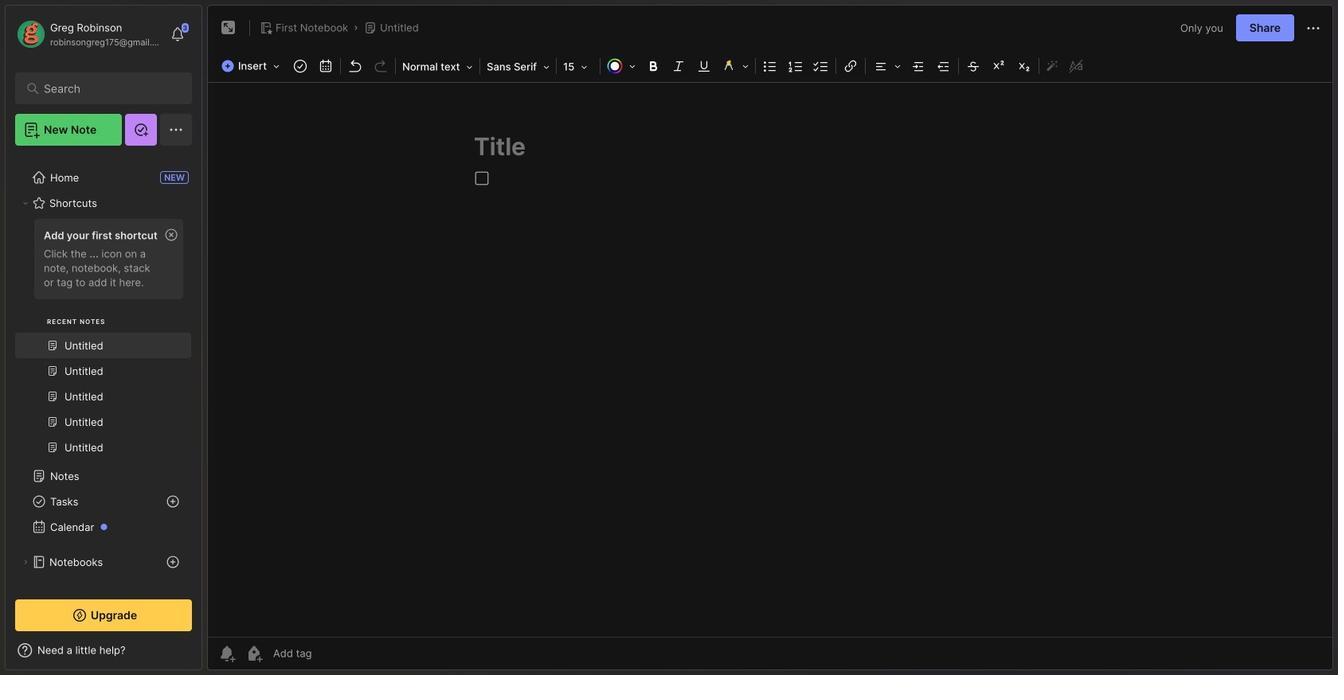 Task type: describe. For each thing, give the bounding box(es) containing it.
outdent image
[[933, 55, 956, 77]]

superscript image
[[988, 55, 1011, 77]]

checklist image
[[811, 55, 833, 77]]

task image
[[289, 55, 312, 77]]

insert link image
[[840, 55, 862, 77]]

bulleted list image
[[760, 55, 782, 77]]

click to collapse image
[[201, 646, 213, 666]]

none search field inside main element
[[44, 79, 171, 98]]

group inside tree
[[15, 214, 191, 470]]

subscript image
[[1014, 55, 1036, 77]]

indent image
[[908, 55, 930, 77]]

add tag image
[[245, 645, 264, 664]]

expand note image
[[219, 18, 238, 37]]

Add tag field
[[272, 647, 391, 661]]

undo image
[[344, 55, 367, 77]]

More actions field
[[1305, 18, 1324, 38]]



Task type: vqa. For each thing, say whether or not it's contained in the screenshot.
Change button
no



Task type: locate. For each thing, give the bounding box(es) containing it.
calendar event image
[[315, 55, 337, 77]]

numbered list image
[[785, 55, 807, 77]]

WHAT'S NEW field
[[6, 638, 202, 664]]

strikethrough image
[[963, 55, 985, 77]]

underline image
[[693, 55, 716, 77]]

Font color field
[[603, 55, 641, 77]]

Insert field
[[218, 55, 288, 77]]

tree inside main element
[[6, 155, 202, 662]]

Font size field
[[559, 56, 599, 78]]

None search field
[[44, 79, 171, 98]]

note window element
[[207, 5, 1334, 675]]

add a reminder image
[[218, 645, 237, 664]]

bold image
[[642, 55, 665, 77]]

Font family field
[[482, 56, 555, 78]]

Highlight field
[[717, 55, 754, 77]]

Alignment field
[[868, 55, 906, 77]]

Search text field
[[44, 81, 171, 96]]

Note Editor text field
[[208, 82, 1333, 638]]

expand notebooks image
[[21, 558, 30, 567]]

Account field
[[15, 18, 163, 50]]

Heading level field
[[398, 56, 478, 78]]

more actions image
[[1305, 19, 1324, 38]]

italic image
[[668, 55, 690, 77]]

tree
[[6, 155, 202, 662]]

main element
[[0, 0, 207, 676]]

group
[[15, 214, 191, 470]]



